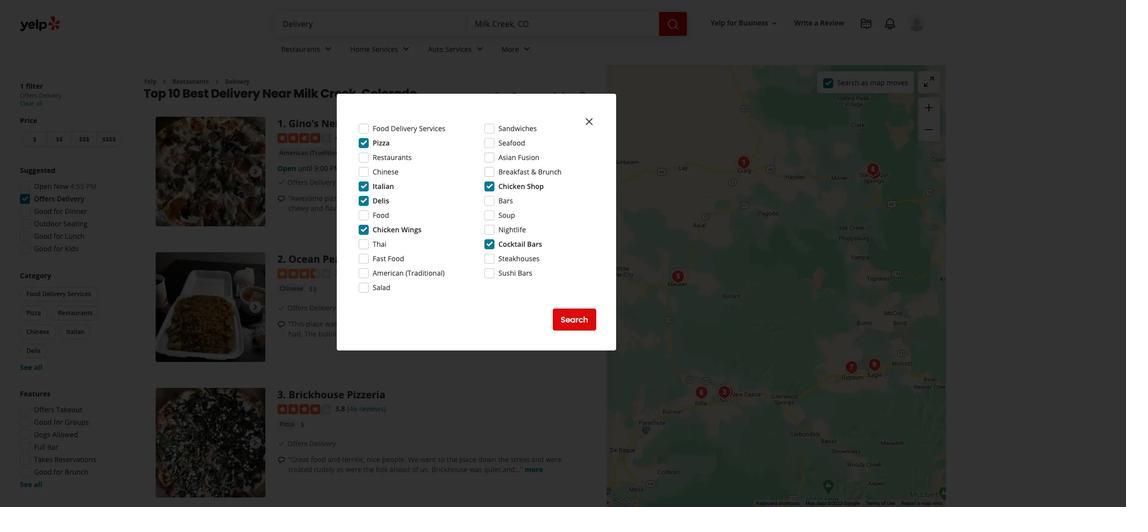 Task type: locate. For each thing, give the bounding box(es) containing it.
good for brunch
[[34, 468, 88, 477]]

reviews) inside "link"
[[359, 269, 386, 278]]

this
[[465, 194, 477, 203], [422, 319, 434, 329]]

american (traditional) inside button
[[279, 149, 347, 157]]

for up 'good for kids'
[[54, 232, 63, 241]]

0 horizontal spatial pm
[[86, 182, 97, 191]]

restaurants link up milk
[[273, 36, 342, 65]]

the right it's
[[462, 319, 473, 329]]

1 see all from the top
[[20, 363, 42, 372]]

offers up 'good for dinner'
[[34, 194, 55, 204]]

features
[[20, 389, 51, 399]]

i left don't on the top left of the page
[[345, 194, 347, 203]]

3 reviews) from the top
[[359, 404, 386, 414]]

but down it's
[[454, 329, 465, 339]]

& left grill
[[437, 117, 444, 130]]

with
[[461, 204, 475, 213]]

0 horizontal spatial ocean pearl chinese restaurant image
[[156, 253, 266, 363]]

bars
[[499, 196, 513, 206], [527, 240, 542, 249], [518, 269, 533, 278]]

offers for "this place was a favorite growing up. to this day, it's the best chinese food i've ever had. the building itself definitely needs some love, but i came back to…"
[[287, 303, 308, 313]]

2 vertical spatial $$
[[309, 285, 317, 294]]

italian inside search "dialog"
[[373, 182, 394, 191]]

2 16 speech v2 image from the top
[[277, 457, 285, 465]]

pm right 4:55
[[86, 182, 97, 191]]

were down terrific,
[[346, 465, 362, 475]]

1 horizontal spatial american (traditional)
[[373, 269, 445, 278]]

usually
[[367, 194, 390, 203]]

2 16 checkmark v2 image from the top
[[277, 304, 285, 312]]

open for open now 4:55 pm
[[34, 182, 52, 191]]

as inside "great food and terrific, nice people. we went to the place down the street and were treated rudely as were the folk ahead of us. brickhouse was quiet and…"
[[337, 465, 344, 475]]

but inside "awesome pizza!  i don't usually eat the crust, but i ate this one. perfect amount of chewy and flavor.   this place is a little hole in the wall with a tiny…"
[[436, 194, 447, 203]]

0 vertical spatial but
[[436, 194, 447, 203]]

italian up usually
[[373, 182, 394, 191]]

see all button for features
[[20, 480, 42, 490]]

$$$$ button
[[96, 132, 122, 147]]

chinese inside "this place was a favorite growing up. to this day, it's the best chinese food i've ever had. the building itself definitely needs some love, but i came back to…"
[[490, 319, 516, 329]]

chicken wings
[[373, 225, 422, 235]]

1 horizontal spatial more
[[525, 465, 543, 475]]

brunch for breakfast & brunch
[[538, 167, 562, 177]]

$$ down gino's neighborhood pizzeria & grill link
[[403, 149, 411, 158]]

more for street
[[525, 465, 543, 475]]

0 horizontal spatial more link
[[504, 204, 523, 213]]

delivery right 16 chevron right v2 icon
[[225, 77, 250, 86]]

best
[[474, 319, 488, 329]]

offers delivery up "this
[[287, 303, 336, 313]]

1 vertical spatial bars
[[527, 240, 542, 249]]

0 horizontal spatial food delivery services
[[26, 290, 91, 298]]

0 vertical spatial italian
[[355, 149, 374, 157]]

0 horizontal spatial 1
[[20, 81, 24, 91]]

for for kids
[[54, 244, 63, 254]]

services up restaurants button
[[67, 290, 91, 298]]

expand map image
[[923, 76, 935, 88]]

24 chevron down v2 image
[[322, 43, 334, 55], [521, 43, 533, 55]]

0 vertical spatial pizza button
[[380, 148, 399, 158]]

1 vertical spatial &
[[531, 167, 536, 177]]

best
[[183, 86, 209, 102]]

0 vertical spatial ocean pearl chinese restaurant image
[[733, 153, 753, 173]]

yelp inside button
[[711, 18, 725, 28]]

for down the takes reservations at bottom left
[[54, 468, 63, 477]]

burning mountain pizza & subs image
[[717, 383, 737, 403]]

next image for "awesome
[[250, 166, 262, 178]]

italian button
[[353, 148, 376, 158], [60, 325, 91, 340]]

good for good for brunch
[[34, 468, 52, 477]]

slideshow element
[[156, 117, 266, 227], [156, 253, 266, 363], [156, 388, 266, 498]]

3 16 checkmark v2 image from the top
[[277, 440, 285, 448]]

3 . from the top
[[283, 388, 286, 402]]

american (traditional) up open until 9:00 pm
[[279, 149, 347, 157]]

brunch down reservations
[[65, 468, 88, 477]]

1 horizontal spatial delis
[[373, 196, 389, 206]]

1 vertical spatial this
[[422, 319, 434, 329]]

offers
[[20, 91, 37, 100], [287, 178, 308, 187], [34, 194, 55, 204], [287, 303, 308, 313], [34, 405, 54, 415], [287, 439, 308, 449]]

nightlife
[[499, 225, 526, 235]]

1 horizontal spatial yelp
[[711, 18, 725, 28]]

sort:
[[495, 91, 510, 100]]

brickhouse up 3.8 star rating image
[[289, 388, 344, 402]]

food inside "great food and terrific, nice people. we went to the place down the street and were treated rudely as were the folk ahead of us. brickhouse was quiet and…"
[[311, 455, 326, 465]]

1 vertical spatial delis
[[26, 347, 41, 355]]

2 horizontal spatial place
[[459, 455, 476, 465]]

pizza link down 3.8 star rating image
[[277, 420, 297, 430]]

a up building at the bottom of the page
[[339, 319, 343, 329]]

brickhouse
[[289, 388, 344, 402], [432, 465, 468, 475]]

this
[[347, 204, 361, 213]]

brunch up shop
[[538, 167, 562, 177]]

good for good for kids
[[34, 244, 52, 254]]

offers for "great food and terrific, nice people. we went to the place down the street and were treated rudely as were the folk ahead of us. brickhouse was quiet and…"
[[287, 439, 308, 449]]

& up shop
[[531, 167, 536, 177]]

2 reviews) from the top
[[359, 269, 386, 278]]

2 24 chevron down v2 image from the left
[[521, 43, 533, 55]]

1 horizontal spatial 24 chevron down v2 image
[[521, 43, 533, 55]]

2 previous image from the top
[[160, 437, 172, 449]]

previous image
[[160, 166, 172, 178], [160, 437, 172, 449]]

24 chevron down v2 image inside auto services link
[[474, 43, 486, 55]]

1 vertical spatial restaurants link
[[173, 77, 209, 86]]

1 previous image from the top
[[160, 166, 172, 178]]

$$$$
[[102, 135, 116, 144]]

brickhouse pizzeria image
[[715, 383, 735, 403]]

of inside "great food and terrific, nice people. we went to the place down the street and were treated rudely as were the folk ahead of us. brickhouse was quiet and…"
[[412, 465, 418, 475]]

keyboard shortcuts button
[[757, 501, 800, 508]]

pizza right "italian" link
[[382, 149, 397, 157]]

3.7 star rating image
[[277, 269, 331, 279]]

1 24 chevron down v2 image from the left
[[322, 43, 334, 55]]

1 horizontal spatial open
[[277, 164, 296, 173]]

16 checkmark v2 image
[[277, 179, 285, 187], [277, 304, 285, 312], [277, 440, 285, 448]]

24 chevron down v2 image inside restaurants link
[[322, 43, 334, 55]]

. for 3
[[283, 388, 286, 402]]

bars down steakhouses
[[518, 269, 533, 278]]

1 vertical spatial previous image
[[160, 437, 172, 449]]

chinese up usually
[[373, 167, 399, 177]]

allowed
[[52, 430, 78, 440]]

0 horizontal spatial $$
[[56, 135, 63, 144]]

american down 4.1 star rating image
[[279, 149, 308, 157]]

italian
[[355, 149, 374, 157], [373, 182, 394, 191], [66, 328, 85, 336]]

for inside button
[[727, 18, 737, 28]]

eat
[[392, 194, 402, 203]]

more link down perfect
[[504, 204, 523, 213]]

delivery down filter
[[39, 91, 61, 100]]

1 horizontal spatial american
[[373, 269, 404, 278]]

pizza button
[[380, 148, 399, 158], [20, 306, 47, 321], [277, 420, 297, 430]]

delivery up building at the bottom of the page
[[310, 303, 336, 313]]

0 horizontal spatial american (traditional)
[[279, 149, 347, 157]]

1 vertical spatial brunch
[[65, 468, 88, 477]]

delivery up rudely
[[310, 439, 336, 449]]

was inside "this place was a favorite growing up. to this day, it's the best chinese food i've ever had. the building itself definitely needs some love, but i came back to…"
[[325, 319, 338, 329]]

food delivery services up restaurants button
[[26, 290, 91, 298]]

good up outdoor
[[34, 207, 52, 216]]

1 horizontal spatial map
[[922, 501, 932, 507]]

price group
[[20, 116, 124, 149]]

1 see all button from the top
[[20, 363, 42, 372]]

1 vertical spatial slideshow element
[[156, 253, 266, 363]]

(32 reviews)
[[347, 133, 386, 142]]

2 horizontal spatial $$
[[403, 149, 411, 158]]

see all for features
[[20, 480, 42, 490]]

group containing features
[[17, 389, 124, 490]]

2
[[277, 253, 283, 266]]

all
[[36, 99, 42, 108], [34, 363, 42, 372], [34, 480, 42, 490]]

see all button for category
[[20, 363, 42, 372]]

place inside "awesome pizza!  i don't usually eat the crust, but i ate this one. perfect amount of chewy and flavor.   this place is a little hole in the wall with a tiny…"
[[362, 204, 380, 213]]

were right street
[[546, 455, 562, 465]]

1 vertical spatial all
[[34, 363, 42, 372]]

next image for "great
[[250, 437, 262, 449]]

pizza inside search "dialog"
[[373, 138, 390, 148]]

. up 3.8 star rating image
[[283, 388, 286, 402]]

brickhouse pizzeria image
[[156, 388, 266, 498]]

0 horizontal spatial italian button
[[60, 325, 91, 340]]

1 next image from the top
[[250, 166, 262, 178]]

0 horizontal spatial as
[[337, 465, 344, 475]]

delivery down colorado
[[391, 124, 417, 133]]

pizzaone image
[[865, 355, 885, 375]]

more link down street
[[525, 465, 543, 475]]

16 checkmark v2 image down 3.8 star rating image
[[277, 440, 285, 448]]

all inside 1 filter offers delivery clear all
[[36, 99, 42, 108]]

2 see all button from the top
[[20, 480, 42, 490]]

italian down restaurants button
[[66, 328, 85, 336]]

near
[[262, 86, 291, 102]]

search right i've
[[561, 314, 588, 326]]

ma famiglia image
[[668, 267, 688, 287]]

pizza button down 3.8 star rating image
[[277, 420, 297, 430]]

offers delivery for place
[[287, 303, 336, 313]]

mazzola's italian restaurant image
[[865, 163, 885, 183]]

all for category
[[34, 363, 42, 372]]

more link for street
[[525, 465, 543, 475]]

1 vertical spatial more
[[525, 465, 543, 475]]

rudely
[[314, 465, 335, 475]]

"awesome pizza!  i don't usually eat the crust, but i ate this one. perfect amount of chewy and flavor.   this place is a little hole in the wall with a tiny…"
[[288, 194, 553, 213]]

a right is on the top left of page
[[388, 204, 392, 213]]

auto
[[428, 44, 444, 54]]

search
[[837, 78, 860, 87], [561, 314, 588, 326]]

0 horizontal spatial pizzeria
[[347, 388, 386, 402]]

4 good from the top
[[34, 418, 52, 427]]

good down "good for lunch"
[[34, 244, 52, 254]]

services
[[372, 44, 398, 54], [445, 44, 472, 54], [419, 124, 446, 133], [67, 290, 91, 298]]

1 vertical spatial 1
[[277, 117, 283, 130]]

food delivery services inside search "dialog"
[[373, 124, 446, 133]]

american
[[279, 149, 308, 157], [373, 269, 404, 278]]

0 vertical spatial next image
[[250, 166, 262, 178]]

delivery
[[225, 77, 250, 86], [211, 86, 260, 102], [39, 91, 61, 100], [391, 124, 417, 133], [310, 178, 336, 187], [57, 194, 84, 204], [42, 290, 66, 298], [310, 303, 336, 313], [310, 439, 336, 449]]

reviews) for chinese
[[359, 269, 386, 278]]

0 horizontal spatial and
[[311, 204, 323, 213]]

16 speech v2 image left "this
[[277, 321, 285, 329]]

1 horizontal spatial chinese button
[[277, 284, 305, 294]]

italian down (32 reviews)
[[355, 149, 374, 157]]

1 horizontal spatial food delivery services
[[373, 124, 446, 133]]

category
[[20, 271, 51, 280]]

pizzeria up (46 reviews) link
[[347, 388, 386, 402]]

0 horizontal spatial this
[[422, 319, 434, 329]]

good
[[34, 207, 52, 216], [34, 232, 52, 241], [34, 244, 52, 254], [34, 418, 52, 427], [34, 468, 52, 477]]

1 filter offers delivery clear all
[[20, 81, 61, 108]]

home
[[350, 44, 370, 54]]

pearl
[[323, 253, 349, 266]]

None search field
[[275, 12, 689, 36]]

american down fast food at left
[[373, 269, 404, 278]]

0 horizontal spatial chicken
[[373, 225, 400, 235]]

search for search as map moves
[[837, 78, 860, 87]]

24 chevron down v2 image
[[400, 43, 412, 55], [474, 43, 486, 55]]

16 speech v2 image
[[277, 321, 285, 329], [277, 457, 285, 465]]

0 vertical spatial see all button
[[20, 363, 42, 372]]

good for good for groups
[[34, 418, 52, 427]]

but inside "this place was a favorite growing up. to this day, it's the best chinese food i've ever had. the building itself definitely needs some love, but i came back to…"
[[454, 329, 465, 339]]

to…"
[[507, 329, 522, 339]]

0 vertical spatial pizzeria
[[395, 117, 434, 130]]

1 vertical spatial yelp
[[144, 77, 157, 86]]

1 left filter
[[20, 81, 24, 91]]

data
[[817, 501, 827, 507]]

for left business at the top right of the page
[[727, 18, 737, 28]]

were
[[546, 455, 562, 465], [346, 465, 362, 475]]

map data ©2023 google
[[806, 501, 860, 507]]

offers inside 1 filter offers delivery clear all
[[20, 91, 37, 100]]

1 vertical spatial 16 checkmark v2 image
[[277, 304, 285, 312]]

0 horizontal spatial 24 chevron down v2 image
[[322, 43, 334, 55]]

good for lunch
[[34, 232, 85, 241]]

2 horizontal spatial of
[[881, 501, 886, 507]]

(traditional) down restaurant
[[406, 269, 445, 278]]

american inside search "dialog"
[[373, 269, 404, 278]]

16 speech v2 image for 2
[[277, 321, 285, 329]]

1 . from the top
[[283, 117, 286, 130]]

24 chevron down v2 image right more
[[521, 43, 533, 55]]

2 see from the top
[[20, 480, 32, 490]]

takes reservations
[[34, 455, 96, 465]]

1 vertical spatial search
[[561, 314, 588, 326]]

$ down price
[[33, 135, 36, 144]]

$ down 3.8 star rating image
[[301, 420, 305, 430]]

24 chevron down v2 image inside home services link
[[400, 43, 412, 55]]

reviews) right (46
[[359, 404, 386, 414]]

for down offers takeout
[[54, 418, 63, 427]]

see for category
[[20, 363, 32, 372]]

3 slideshow element from the top
[[156, 388, 266, 498]]

0 vertical spatial place
[[362, 204, 380, 213]]

see all down delis button
[[20, 363, 42, 372]]

search inside button
[[561, 314, 588, 326]]

0 horizontal spatial more
[[504, 204, 523, 213]]

1 horizontal spatial pizza button
[[277, 420, 297, 430]]

offers for "awesome pizza!  i don't usually eat the crust, but i ate this one. perfect amount of chewy and flavor.   this place is a little hole in the wall with a tiny…"
[[287, 178, 308, 187]]

next image
[[250, 166, 262, 178], [250, 437, 262, 449]]

was up building at the bottom of the page
[[325, 319, 338, 329]]

2 vertical spatial all
[[34, 480, 42, 490]]

grill
[[447, 117, 468, 130]]

restaurants down (32 reviews)
[[373, 153, 412, 162]]

to
[[412, 319, 420, 329]]

1 vertical spatial $$
[[403, 149, 411, 158]]

hole
[[410, 204, 424, 213]]

clear
[[20, 99, 34, 108]]

see all
[[20, 363, 42, 372], [20, 480, 42, 490]]

place up the
[[306, 319, 323, 329]]

"this place was a favorite growing up. to this day, it's the best chinese food i've ever had. the building itself definitely needs some love, but i came back to…"
[[288, 319, 562, 339]]

offers down filter
[[20, 91, 37, 100]]

1 vertical spatial map
[[922, 501, 932, 507]]

food delivery services button
[[20, 287, 97, 302]]

1 good from the top
[[34, 207, 52, 216]]

ocean pearl chinese restaurant image
[[733, 153, 753, 173], [156, 253, 266, 363]]

offers down "until"
[[287, 178, 308, 187]]

salad
[[373, 283, 390, 292]]

i inside "this place was a favorite growing up. to this day, it's the best chinese food i've ever had. the building itself definitely needs some love, but i came back to…"
[[467, 329, 469, 339]]

nice
[[367, 455, 380, 465]]

bars for sushi bars
[[518, 269, 533, 278]]

24 chevron down v2 image for more
[[521, 43, 533, 55]]

1 vertical spatial were
[[346, 465, 362, 475]]

as left moves at the right
[[861, 78, 869, 87]]

and up rudely
[[328, 455, 340, 465]]

1 16 speech v2 image from the top
[[277, 321, 285, 329]]

see all for category
[[20, 363, 42, 372]]

yelp for yelp link
[[144, 77, 157, 86]]

delis up features
[[26, 347, 41, 355]]

chicken for chicken wings
[[373, 225, 400, 235]]

good down outdoor
[[34, 232, 52, 241]]

1 vertical spatial was
[[470, 465, 482, 475]]

for for lunch
[[54, 232, 63, 241]]

group
[[918, 97, 940, 141], [17, 166, 124, 257], [18, 271, 124, 373], [17, 389, 124, 490]]

more down street
[[525, 465, 543, 475]]

2 next image from the top
[[250, 437, 262, 449]]

1 vertical spatial open
[[34, 182, 52, 191]]

offers delivery up 'good for dinner'
[[34, 194, 84, 204]]

0 horizontal spatial &
[[437, 117, 444, 130]]

5 good from the top
[[34, 468, 52, 477]]

1 horizontal spatial food
[[518, 319, 533, 329]]

(46
[[347, 404, 357, 414]]

(traditional) inside button
[[310, 149, 347, 157]]

brickhouse inside "great food and terrific, nice people. we went to the place down the street and were treated rudely as were the folk ahead of us. brickhouse was quiet and…"
[[432, 465, 468, 475]]

open left "until"
[[277, 164, 296, 173]]

good up dogs
[[34, 418, 52, 427]]

delivery down 9:00
[[310, 178, 336, 187]]

chinese button
[[277, 284, 305, 294], [20, 325, 56, 340]]

restaurants inside business categories element
[[281, 44, 320, 54]]

0 vertical spatial american (traditional)
[[279, 149, 347, 157]]

. left ocean
[[283, 253, 286, 266]]

is
[[381, 204, 386, 213]]

1 horizontal spatial of
[[547, 194, 553, 203]]

0 horizontal spatial i
[[345, 194, 347, 203]]

and…"
[[503, 465, 523, 475]]

street
[[511, 455, 530, 465]]

chinese up the back
[[490, 319, 516, 329]]

chinese button up delis button
[[20, 325, 56, 340]]

24 chevron down v2 image right auto services
[[474, 43, 486, 55]]

projects image
[[860, 18, 872, 30]]

food up rudely
[[311, 455, 326, 465]]

italian button down restaurants button
[[60, 325, 91, 340]]

chicken up perfect
[[499, 182, 525, 191]]

0 vertical spatial 16 speech v2 image
[[277, 321, 285, 329]]

cocktail
[[499, 240, 525, 249]]

group containing category
[[18, 271, 124, 373]]

1 see from the top
[[20, 363, 32, 372]]

brunch for good for brunch
[[65, 468, 88, 477]]

map left moves at the right
[[870, 78, 885, 87]]

0 vertical spatial map
[[870, 78, 885, 87]]

1 reviews) from the top
[[359, 133, 386, 142]]

0 vertical spatial reviews)
[[359, 133, 386, 142]]

1 24 chevron down v2 image from the left
[[400, 43, 412, 55]]

cocktail bars
[[499, 240, 542, 249]]

24 chevron down v2 image for auto services
[[474, 43, 486, 55]]

24 chevron down v2 image for home services
[[400, 43, 412, 55]]

error
[[933, 501, 943, 507]]

search dialog
[[0, 0, 1126, 508]]

24 chevron down v2 image left auto
[[400, 43, 412, 55]]

milk
[[294, 86, 318, 102]]

open until 9:00 pm
[[277, 164, 341, 173]]

place inside "this place was a favorite growing up. to this day, it's the best chinese food i've ever had. the building itself definitely needs some love, but i came back to…"
[[306, 319, 323, 329]]

love,
[[437, 329, 452, 339]]

2 horizontal spatial i
[[467, 329, 469, 339]]

1 vertical spatial .
[[283, 253, 286, 266]]

previous image
[[160, 302, 172, 314]]

1 vertical spatial american
[[373, 269, 404, 278]]

1 horizontal spatial search
[[837, 78, 860, 87]]

food inside button
[[26, 290, 41, 298]]

outdoor
[[34, 219, 62, 229]]

food inside "this place was a favorite growing up. to this day, it's the best chinese food i've ever had. the building itself definitely needs some love, but i came back to…"
[[518, 319, 533, 329]]

chicken for chicken shop
[[499, 182, 525, 191]]

0 vertical spatial chicken
[[499, 182, 525, 191]]

suggested
[[20, 166, 55, 175]]

bar
[[47, 443, 58, 452]]

open
[[277, 164, 296, 173], [34, 182, 52, 191]]

brunch inside search "dialog"
[[538, 167, 562, 177]]

3.8 link
[[335, 403, 345, 414]]

. for 1
[[283, 117, 286, 130]]

pizza button down food delivery services button
[[20, 306, 47, 321]]

0 vertical spatial more link
[[504, 204, 523, 213]]

place down usually
[[362, 204, 380, 213]]

gino's neighborhood pizzeria & grill image
[[156, 117, 266, 227]]

0 vertical spatial restaurants link
[[273, 36, 342, 65]]

0 vertical spatial more
[[504, 204, 523, 213]]

0 vertical spatial food delivery services
[[373, 124, 446, 133]]

of left use on the right bottom of page
[[881, 501, 886, 507]]

food delivery services down colorado
[[373, 124, 446, 133]]

1 horizontal spatial pm
[[330, 164, 341, 173]]

$$ for 1 . gino's neighborhood pizzeria & grill
[[403, 149, 411, 158]]

write a review link
[[790, 14, 848, 32]]

was inside "great food and terrific, nice people. we went to the place down the street and were treated rudely as were the folk ahead of us. brickhouse was quiet and…"
[[470, 465, 482, 475]]

3 good from the top
[[34, 244, 52, 254]]

map
[[870, 78, 885, 87], [922, 501, 932, 507]]

i left ate
[[449, 194, 451, 203]]

& inside search "dialog"
[[531, 167, 536, 177]]

1 vertical spatial food
[[311, 455, 326, 465]]

1 vertical spatial place
[[306, 319, 323, 329]]

0 horizontal spatial map
[[870, 78, 885, 87]]

food delivery services inside button
[[26, 290, 91, 298]]

more link for perfect
[[504, 204, 523, 213]]

offers delivery for pizza!
[[287, 178, 336, 187]]

0 horizontal spatial open
[[34, 182, 52, 191]]

1 horizontal spatial and
[[328, 455, 340, 465]]

zoom in image
[[923, 102, 935, 114]]

2 good from the top
[[34, 232, 52, 241]]

good down takes
[[34, 468, 52, 477]]

1 vertical spatial more link
[[525, 465, 543, 475]]

0 vertical spatial pizza link
[[380, 148, 399, 158]]

reviews) for pizzeria
[[359, 133, 386, 142]]

group containing suggested
[[17, 166, 124, 257]]

breakfast
[[499, 167, 529, 177]]

google image
[[609, 495, 642, 508]]

1 vertical spatial see
[[20, 480, 32, 490]]

keyboard
[[757, 501, 777, 507]]

delis left eat
[[373, 196, 389, 206]]

0 horizontal spatial restaurants link
[[173, 77, 209, 86]]

review
[[821, 18, 844, 28]]

and right street
[[532, 455, 544, 465]]

close image
[[583, 116, 595, 128]]

restaurants down food delivery services button
[[58, 309, 93, 317]]

1 horizontal spatial &
[[531, 167, 536, 177]]

16 checkmark v2 image down chinese link
[[277, 304, 285, 312]]

1 for 1 . gino's neighborhood pizzeria & grill
[[277, 117, 283, 130]]

2 see all from the top
[[20, 480, 42, 490]]

2 slideshow element from the top
[[156, 253, 266, 363]]

chinese up (30 reviews) "link"
[[351, 253, 390, 266]]

16 checkmark v2 image up 16 speech v2 image
[[277, 179, 285, 187]]

open down suggested
[[34, 182, 52, 191]]

1 inside 1 filter offers delivery clear all
[[20, 81, 24, 91]]

1 horizontal spatial more link
[[525, 465, 543, 475]]

$ button
[[22, 132, 47, 147]]

good for good for dinner
[[34, 207, 52, 216]]

2 24 chevron down v2 image from the left
[[474, 43, 486, 55]]

brickhouse down to
[[432, 465, 468, 475]]

2 vertical spatial bars
[[518, 269, 533, 278]]

0 horizontal spatial pizza button
[[20, 306, 47, 321]]

moves
[[887, 78, 908, 87]]

for for business
[[727, 18, 737, 28]]

wall
[[446, 204, 459, 213]]

2 . from the top
[[283, 253, 286, 266]]

(32
[[347, 133, 357, 142]]

0 vertical spatial brunch
[[538, 167, 562, 177]]

previous image for "great food and terrific, nice people. we went to the place down the street and were treated rudely as were the folk ahead of us. brickhouse was quiet and…"
[[160, 437, 172, 449]]

italian link
[[353, 148, 376, 158]]

$$ left the $$$ button on the left
[[56, 135, 63, 144]]

1 slideshow element from the top
[[156, 117, 266, 227]]

in
[[426, 204, 432, 213]]

1 vertical spatial of
[[412, 465, 418, 475]]

0 vertical spatial $
[[33, 135, 36, 144]]

business
[[739, 18, 769, 28]]

food
[[518, 319, 533, 329], [311, 455, 326, 465]]

write
[[794, 18, 813, 28]]

$ inside button
[[33, 135, 36, 144]]

24 chevron down v2 image inside more link
[[521, 43, 533, 55]]

1 vertical spatial see all
[[20, 480, 42, 490]]

1 horizontal spatial this
[[465, 194, 477, 203]]

0 horizontal spatial but
[[436, 194, 447, 203]]



Task type: vqa. For each thing, say whether or not it's contained in the screenshot.
REVIEWS element containing 0
no



Task type: describe. For each thing, give the bounding box(es) containing it.
shanghai garden restaurant image
[[692, 383, 712, 403]]

ahead
[[390, 465, 410, 475]]

1 vertical spatial $
[[301, 420, 305, 430]]

o'neil's tavern & grill image
[[863, 160, 883, 180]]

auto services
[[428, 44, 472, 54]]

1 horizontal spatial were
[[546, 455, 562, 465]]

0 vertical spatial bars
[[499, 196, 513, 206]]

yelp for yelp for business
[[711, 18, 725, 28]]

flavor.
[[325, 204, 345, 213]]

fast
[[373, 254, 386, 264]]

pm for open until 9:00 pm
[[330, 164, 341, 173]]

search for search
[[561, 314, 588, 326]]

restaurant
[[393, 253, 449, 266]]

$$$ button
[[72, 132, 96, 147]]

the right to
[[447, 455, 457, 465]]

services inside search "dialog"
[[419, 124, 446, 133]]

slideshow element for 2
[[156, 253, 266, 363]]

user actions element
[[703, 12, 940, 74]]

the right in
[[434, 204, 445, 213]]

16 speech v2 image for 3
[[277, 457, 285, 465]]

turgeon's wood fired pizza image
[[842, 358, 862, 378]]

$$ inside button
[[56, 135, 63, 144]]

the right eat
[[404, 194, 414, 203]]

(traditional) inside search "dialog"
[[406, 269, 445, 278]]

1 horizontal spatial restaurants link
[[273, 36, 342, 65]]

italian for bottom italian button
[[66, 328, 85, 336]]

search image
[[667, 18, 679, 30]]

a inside write a review link
[[815, 18, 819, 28]]

(30 reviews)
[[347, 269, 386, 278]]

open now 4:55 pm
[[34, 182, 97, 191]]

fusion
[[518, 153, 540, 162]]

chinese down 3.7 star rating image
[[279, 285, 303, 293]]

1 16 checkmark v2 image from the top
[[277, 179, 285, 187]]

treated
[[288, 465, 312, 475]]

restaurants left 16 chevron right v2 icon
[[173, 77, 209, 86]]

neighborhood
[[321, 117, 393, 130]]

write a review
[[794, 18, 844, 28]]

1 for 1 filter offers delivery clear all
[[20, 81, 24, 91]]

dinner
[[65, 207, 87, 216]]

16 checkmark v2 image for 3
[[277, 440, 285, 448]]

groups
[[65, 418, 89, 427]]

little
[[394, 204, 408, 213]]

report
[[902, 501, 916, 507]]

$$ button
[[47, 132, 72, 147]]

terms of use link
[[866, 501, 896, 507]]

american (traditional) button
[[277, 148, 349, 158]]

pizza down food delivery services button
[[26, 309, 41, 317]]

16 checkmark v2 image for 2
[[277, 304, 285, 312]]

16 chevron down v2 image
[[771, 19, 779, 27]]

we
[[408, 455, 419, 465]]

delivery right best
[[211, 86, 260, 102]]

i've
[[535, 319, 546, 329]]

0 vertical spatial as
[[861, 78, 869, 87]]

gino's neighborhood pizzeria & grill link
[[289, 117, 468, 130]]

3.7
[[335, 269, 345, 278]]

3 . brickhouse pizzeria
[[277, 388, 386, 402]]

services right auto
[[445, 44, 472, 54]]

0 vertical spatial chinese button
[[277, 284, 305, 294]]

lunch
[[65, 232, 85, 241]]

1 horizontal spatial i
[[449, 194, 451, 203]]

open for open until 9:00 pm
[[277, 164, 296, 173]]

24 chevron down v2 image for restaurants
[[322, 43, 334, 55]]

3.8 star rating image
[[277, 405, 331, 415]]

price
[[20, 116, 37, 125]]

offers delivery for for
[[34, 194, 84, 204]]

restaurants inside search "dialog"
[[373, 153, 412, 162]]

all for features
[[34, 480, 42, 490]]

now
[[54, 182, 69, 191]]

16 chevron right v2 image
[[161, 78, 169, 86]]

restaurants inside button
[[58, 309, 93, 317]]

1 vertical spatial italian button
[[60, 325, 91, 340]]

2 vertical spatial of
[[881, 501, 886, 507]]

search button
[[553, 309, 596, 331]]

and inside "awesome pizza!  i don't usually eat the crust, but i ate this one. perfect amount of chewy and flavor.   this place is a little hole in the wall with a tiny…"
[[311, 204, 323, 213]]

a right with
[[477, 204, 481, 213]]

0 horizontal spatial brickhouse
[[289, 388, 344, 402]]

16 speech v2 image
[[277, 195, 285, 203]]

0 horizontal spatial chinese button
[[20, 325, 56, 340]]

a inside "this place was a favorite growing up. to this day, it's the best chinese food i've ever had. the building itself definitely needs some love, but i came back to…"
[[339, 319, 343, 329]]

services inside button
[[67, 290, 91, 298]]

perfect
[[495, 194, 518, 203]]

pizza!
[[324, 194, 343, 203]]

delis inside delis button
[[26, 347, 41, 355]]

more
[[502, 44, 519, 54]]

(32 reviews) link
[[347, 132, 386, 143]]

more for perfect
[[504, 204, 523, 213]]

italian for top italian button
[[355, 149, 374, 157]]

dogs allowed
[[34, 430, 78, 440]]

delivery inside 1 filter offers delivery clear all
[[39, 91, 61, 100]]

day,
[[436, 319, 449, 329]]

2 horizontal spatial and
[[532, 455, 544, 465]]

business categories element
[[273, 36, 926, 65]]

map for moves
[[870, 78, 885, 87]]

bars for cocktail bars
[[527, 240, 542, 249]]

outdoor seating
[[34, 219, 88, 229]]

asian fusion
[[499, 153, 540, 162]]

see for features
[[20, 480, 32, 490]]

1 horizontal spatial pizza link
[[380, 148, 399, 158]]

sandwiches
[[499, 124, 537, 133]]

gino's neighborhood pizzeria & grill image
[[734, 153, 754, 173]]

steakhouses
[[499, 254, 540, 264]]

delis inside search "dialog"
[[373, 196, 389, 206]]

shop
[[527, 182, 544, 191]]

more link
[[494, 36, 541, 65]]

search as map moves
[[837, 78, 908, 87]]

previous image for "awesome pizza!  i don't usually eat the crust, but i ate this one. perfect amount of chewy and flavor.   this place is a little hole in the wall with a tiny…"
[[160, 166, 172, 178]]

of inside "awesome pizza!  i don't usually eat the crust, but i ate this one. perfect amount of chewy and flavor.   this place is a little hole in the wall with a tiny…"
[[547, 194, 553, 203]]

chinese up delis button
[[26, 328, 49, 336]]

for for brunch
[[54, 468, 63, 477]]

american (traditional) inside search "dialog"
[[373, 269, 445, 278]]

top
[[144, 86, 166, 102]]

next image
[[250, 302, 262, 314]]

map region
[[483, 59, 994, 508]]

kids
[[65, 244, 78, 254]]

1 vertical spatial pizza link
[[277, 420, 297, 430]]

colorado
[[362, 86, 417, 102]]

for for groups
[[54, 418, 63, 427]]

offers delivery for food
[[287, 439, 336, 449]]

the inside "this place was a favorite growing up. to this day, it's the best chinese food i've ever had. the building itself definitely needs some love, but i came back to…"
[[462, 319, 473, 329]]

delivery inside search "dialog"
[[391, 124, 417, 133]]

notifications image
[[884, 18, 896, 30]]

this inside "awesome pizza!  i don't usually eat the crust, but i ate this one. perfect amount of chewy and flavor.   this place is a little hole in the wall with a tiny…"
[[465, 194, 477, 203]]

4:55
[[70, 182, 84, 191]]

map for error
[[922, 501, 932, 507]]

offers for good for dinner
[[34, 194, 55, 204]]

pizza down 3.8 star rating image
[[279, 420, 295, 429]]

delivery down open now 4:55 pm
[[57, 194, 84, 204]]

amount
[[519, 194, 545, 203]]

©2023
[[828, 501, 843, 507]]

needs
[[396, 329, 416, 339]]

sushi bars
[[499, 269, 533, 278]]

seafood
[[499, 138, 525, 148]]

chicken shop
[[499, 182, 544, 191]]

ocean
[[289, 253, 320, 266]]

"this
[[288, 319, 304, 329]]

a right report
[[918, 501, 920, 507]]

16 info v2 image
[[579, 91, 587, 99]]

use
[[887, 501, 896, 507]]

soup
[[499, 211, 515, 220]]

$$ for 2 . ocean pearl chinese restaurant
[[309, 285, 317, 294]]

0 vertical spatial &
[[437, 117, 444, 130]]

2 . ocean pearl chinese restaurant
[[277, 253, 449, 266]]

pizza button for bottommost pizza link
[[277, 420, 297, 430]]

this inside "this place was a favorite growing up. to this day, it's the best chinese food i've ever had. the building itself definitely needs some love, but i came back to…"
[[422, 319, 434, 329]]

yelp link
[[144, 77, 157, 86]]

clear all link
[[20, 99, 42, 108]]

for for dinner
[[54, 207, 63, 216]]

chewy
[[288, 204, 309, 213]]

offers down features
[[34, 405, 54, 415]]

full
[[34, 443, 45, 452]]

the up and…"
[[498, 455, 509, 465]]

zoom out image
[[923, 124, 935, 136]]

some
[[417, 329, 435, 339]]

fast food
[[373, 254, 404, 264]]

to
[[438, 455, 445, 465]]

16 chevron right v2 image
[[213, 78, 221, 86]]

1 vertical spatial pizza button
[[20, 306, 47, 321]]

good for good for lunch
[[34, 232, 52, 241]]

takes
[[34, 455, 53, 465]]

. for 2
[[283, 253, 286, 266]]

0 vertical spatial italian button
[[353, 148, 376, 158]]

one.
[[478, 194, 493, 203]]

ever
[[548, 319, 562, 329]]

1 . gino's neighborhood pizzeria & grill
[[277, 117, 468, 130]]

delivery inside button
[[42, 290, 66, 298]]

keyboard shortcuts
[[757, 501, 800, 507]]

slideshow element for 3
[[156, 388, 266, 498]]

place inside "great food and terrific, nice people. we went to the place down the street and were treated rudely as were the folk ahead of us. brickhouse was quiet and…"
[[459, 455, 476, 465]]

report a map error link
[[902, 501, 943, 507]]

(46 reviews) link
[[347, 403, 386, 414]]

0 horizontal spatial were
[[346, 465, 362, 475]]

quiet
[[484, 465, 501, 475]]

american inside button
[[279, 149, 308, 157]]

chinese inside search "dialog"
[[373, 167, 399, 177]]

4.1 star rating image
[[277, 133, 331, 143]]

pizza button for the right pizza link
[[380, 148, 399, 158]]

pm for open now 4:55 pm
[[86, 182, 97, 191]]

had.
[[288, 329, 303, 339]]

home services
[[350, 44, 398, 54]]

services right 'home'
[[372, 44, 398, 54]]

the down nice
[[363, 465, 374, 475]]



